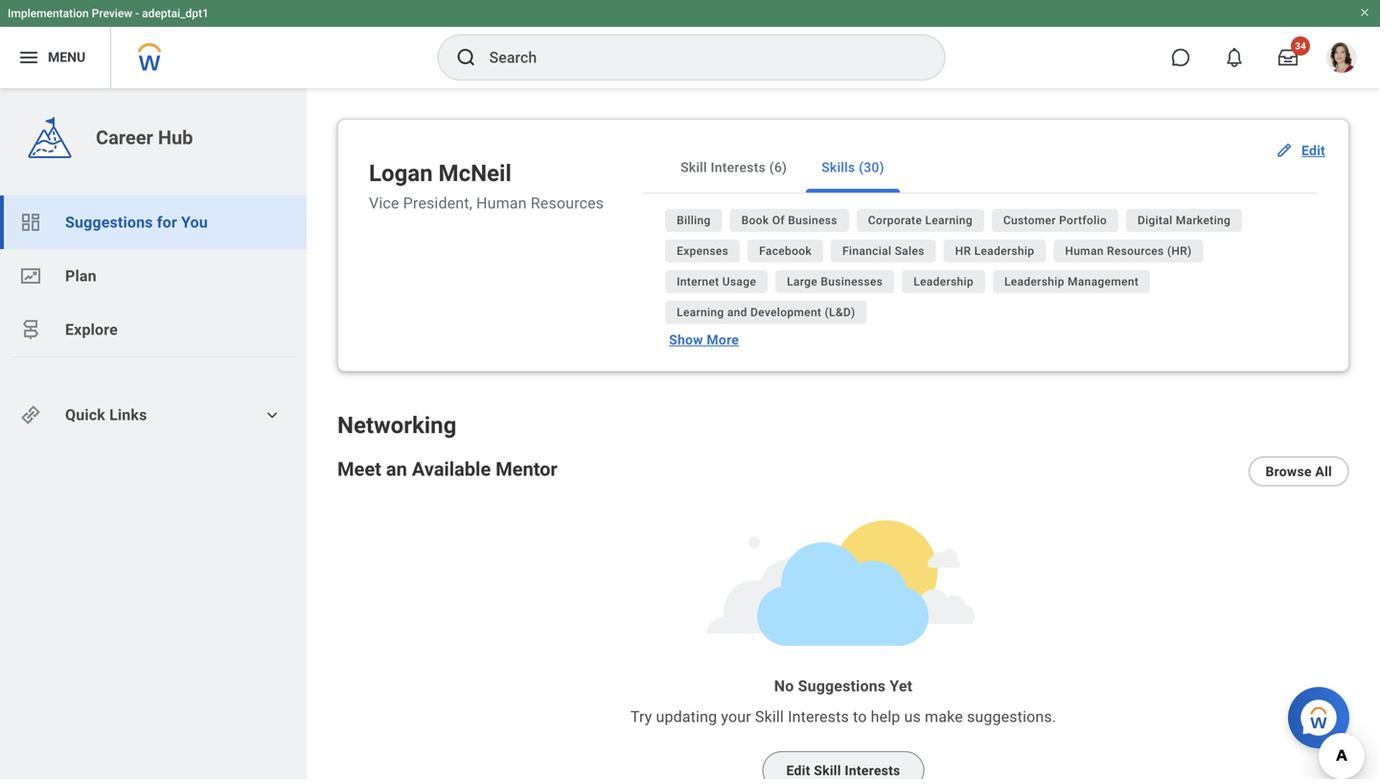 Task type: vqa. For each thing, say whether or not it's contained in the screenshot.
Search Workday search field
yes



Task type: describe. For each thing, give the bounding box(es) containing it.
expenses
[[677, 244, 729, 258]]

yet
[[890, 677, 913, 696]]

hr leadership
[[955, 244, 1035, 258]]

management
[[1068, 275, 1139, 289]]

links
[[109, 406, 147, 424]]

1 vertical spatial suggestions
[[798, 677, 886, 696]]

skill interests (6)
[[681, 160, 787, 175]]

skills (30)
[[822, 160, 885, 175]]

preview
[[92, 7, 132, 20]]

tab list containing skill interests (6)
[[642, 143, 1318, 194]]

more
[[707, 332, 739, 348]]

suggestions for you link
[[0, 196, 307, 249]]

show more button
[[665, 332, 747, 348]]

edit skill interests
[[787, 763, 901, 779]]

skill inside button
[[814, 763, 841, 779]]

vice
[[369, 194, 399, 213]]

book of business
[[742, 214, 838, 227]]

leadership for leadership management
[[1005, 275, 1065, 289]]

usage
[[723, 275, 756, 289]]

interests inside skill interests (6) button
[[711, 160, 766, 175]]

internet
[[677, 275, 719, 289]]

plan link
[[0, 249, 307, 303]]

menu button
[[0, 27, 110, 88]]

mentor
[[496, 458, 558, 481]]

(l&d)
[[825, 306, 856, 319]]

mcneil
[[439, 160, 512, 187]]

and
[[727, 306, 747, 319]]

financial
[[843, 244, 892, 258]]

plan
[[65, 267, 97, 285]]

skills
[[822, 160, 855, 175]]

to
[[853, 708, 867, 726]]

show more
[[669, 332, 739, 348]]

(30)
[[859, 160, 885, 175]]

34 button
[[1267, 36, 1310, 79]]

portfolio
[[1059, 214, 1107, 227]]

link image
[[19, 404, 42, 427]]

menu
[[48, 49, 86, 65]]

search image
[[455, 46, 478, 69]]

networking
[[337, 412, 457, 439]]

1 vertical spatial interests
[[788, 708, 849, 726]]

of
[[772, 214, 785, 227]]

list containing billing
[[665, 209, 1318, 332]]

inbox large image
[[1279, 48, 1298, 67]]

skills (30) button
[[806, 143, 900, 193]]

notifications large image
[[1225, 48, 1244, 67]]

skill interests (6) button
[[665, 143, 803, 193]]

1 vertical spatial skill
[[755, 708, 784, 726]]

you
[[181, 213, 208, 232]]

customer
[[1003, 214, 1056, 227]]

onboarding home image
[[19, 265, 42, 288]]

logan mcneil vice president, human resources
[[369, 160, 604, 213]]

hr
[[955, 244, 971, 258]]

meet
[[337, 458, 381, 481]]

34
[[1295, 40, 1306, 52]]

development
[[751, 306, 822, 319]]

0 horizontal spatial learning
[[677, 306, 724, 319]]

large businesses
[[787, 275, 883, 289]]

chevron down small image
[[263, 405, 282, 425]]

marketing
[[1176, 214, 1231, 227]]

(6)
[[769, 160, 787, 175]]

corporate learning
[[868, 214, 973, 227]]

Search Workday  search field
[[489, 36, 905, 79]]

justify image
[[17, 46, 40, 69]]

implementation preview -   adeptai_dpt1
[[8, 7, 209, 20]]

help
[[871, 708, 901, 726]]

edit skill interests button
[[763, 752, 925, 779]]

edit for edit skill interests
[[787, 763, 811, 779]]

president,
[[403, 194, 473, 213]]

digital marketing
[[1138, 214, 1231, 227]]

leadership management
[[1005, 275, 1139, 289]]

no
[[774, 677, 794, 696]]



Task type: locate. For each thing, give the bounding box(es) containing it.
available
[[412, 458, 491, 481]]

for
[[157, 213, 177, 232]]

timeline milestone image
[[19, 318, 42, 341]]

try updating your skill interests to help us make suggestions.
[[631, 708, 1057, 726]]

list containing suggestions for you
[[0, 196, 307, 357]]

all
[[1316, 464, 1332, 480]]

quick links element
[[19, 396, 291, 434]]

skill down try updating your skill interests to help us make suggestions.
[[814, 763, 841, 779]]

no suggestions yet
[[774, 677, 913, 696]]

2 horizontal spatial skill
[[814, 763, 841, 779]]

0 horizontal spatial skill
[[681, 160, 707, 175]]

career hub
[[96, 127, 193, 149]]

leadership for leadership
[[914, 275, 974, 289]]

interests down no suggestions yet
[[788, 708, 849, 726]]

interests left the (6)
[[711, 160, 766, 175]]

learning up show more in the top of the page
[[677, 306, 724, 319]]

business
[[788, 214, 838, 227]]

interests
[[711, 160, 766, 175], [788, 708, 849, 726], [845, 763, 901, 779]]

large
[[787, 275, 818, 289]]

meet an available mentor
[[337, 458, 558, 481]]

financial sales
[[843, 244, 925, 258]]

us
[[904, 708, 921, 726]]

leadership down hr leadership
[[1005, 275, 1065, 289]]

list
[[0, 196, 307, 357], [665, 209, 1318, 332]]

learning
[[925, 214, 973, 227], [677, 306, 724, 319]]

1 horizontal spatial suggestions
[[798, 677, 886, 696]]

1 vertical spatial learning
[[677, 306, 724, 319]]

learning and development (l&d)
[[677, 306, 856, 319]]

human
[[476, 194, 527, 213], [1065, 244, 1104, 258]]

-
[[135, 7, 139, 20]]

sales
[[895, 244, 925, 258]]

close environment banner image
[[1359, 7, 1371, 18]]

book
[[742, 214, 769, 227]]

edit button
[[1267, 131, 1337, 170]]

show
[[669, 332, 703, 348]]

your
[[721, 708, 751, 726]]

1 vertical spatial human
[[1065, 244, 1104, 258]]

0 horizontal spatial suggestions
[[65, 213, 153, 232]]

0 vertical spatial learning
[[925, 214, 973, 227]]

0 horizontal spatial human
[[476, 194, 527, 213]]

suggestions.
[[967, 708, 1057, 726]]

leadership down the customer
[[975, 244, 1035, 258]]

logan
[[369, 160, 433, 187]]

learning up hr
[[925, 214, 973, 227]]

suggestions left for
[[65, 213, 153, 232]]

tab list
[[642, 143, 1318, 194]]

interests inside edit skill interests button
[[845, 763, 901, 779]]

resources
[[531, 194, 604, 213], [1107, 244, 1164, 258]]

suggestions
[[65, 213, 153, 232], [798, 677, 886, 696]]

edit right edit image
[[1302, 143, 1326, 158]]

1 horizontal spatial edit
[[1302, 143, 1326, 158]]

try
[[631, 708, 652, 726]]

an
[[386, 458, 407, 481]]

human inside list
[[1065, 244, 1104, 258]]

1 horizontal spatial skill
[[755, 708, 784, 726]]

menu banner
[[0, 0, 1380, 88]]

dashboard image
[[19, 211, 42, 234]]

human down mcneil
[[476, 194, 527, 213]]

updating
[[656, 708, 717, 726]]

1 horizontal spatial resources
[[1107, 244, 1164, 258]]

hub
[[158, 127, 193, 149]]

0 vertical spatial resources
[[531, 194, 604, 213]]

0 vertical spatial interests
[[711, 160, 766, 175]]

resources inside logan mcneil vice president, human resources
[[531, 194, 604, 213]]

facebook
[[759, 244, 812, 258]]

make
[[925, 708, 963, 726]]

edit inside edit skill interests button
[[787, 763, 811, 779]]

browse all link
[[1249, 456, 1350, 487]]

quick
[[65, 406, 105, 424]]

explore
[[65, 321, 118, 339]]

edit inside edit button
[[1302, 143, 1326, 158]]

suggestions for you
[[65, 213, 208, 232]]

businesses
[[821, 275, 883, 289]]

billing
[[677, 214, 711, 227]]

1 vertical spatial resources
[[1107, 244, 1164, 258]]

human inside logan mcneil vice president, human resources
[[476, 194, 527, 213]]

digital
[[1138, 214, 1173, 227]]

browse
[[1266, 464, 1312, 480]]

skill
[[681, 160, 707, 175], [755, 708, 784, 726], [814, 763, 841, 779]]

leadership down hr
[[914, 275, 974, 289]]

career
[[96, 127, 153, 149]]

2 vertical spatial skill
[[814, 763, 841, 779]]

0 vertical spatial skill
[[681, 160, 707, 175]]

0 horizontal spatial edit
[[787, 763, 811, 779]]

skill up billing
[[681, 160, 707, 175]]

1 horizontal spatial list
[[665, 209, 1318, 332]]

0 horizontal spatial list
[[0, 196, 307, 357]]

leadership
[[975, 244, 1035, 258], [914, 275, 974, 289], [1005, 275, 1065, 289]]

human down portfolio
[[1065, 244, 1104, 258]]

human resources (hr)
[[1065, 244, 1192, 258]]

profile logan mcneil image
[[1327, 42, 1357, 77]]

edit down try updating your skill interests to help us make suggestions.
[[787, 763, 811, 779]]

0 vertical spatial human
[[476, 194, 527, 213]]

2 vertical spatial interests
[[845, 763, 901, 779]]

0 vertical spatial edit
[[1302, 143, 1326, 158]]

adeptai_dpt1
[[142, 7, 209, 20]]

(hr)
[[1167, 244, 1192, 258]]

1 horizontal spatial learning
[[925, 214, 973, 227]]

edit
[[1302, 143, 1326, 158], [787, 763, 811, 779]]

suggestions up try updating your skill interests to help us make suggestions.
[[798, 677, 886, 696]]

internet usage
[[677, 275, 756, 289]]

interests down to
[[845, 763, 901, 779]]

browse all
[[1266, 464, 1332, 480]]

edit image
[[1275, 141, 1294, 160]]

customer portfolio
[[1003, 214, 1107, 227]]

corporate
[[868, 214, 922, 227]]

0 horizontal spatial resources
[[531, 194, 604, 213]]

1 horizontal spatial human
[[1065, 244, 1104, 258]]

skill inside button
[[681, 160, 707, 175]]

skill right your
[[755, 708, 784, 726]]

0 vertical spatial suggestions
[[65, 213, 153, 232]]

edit for edit
[[1302, 143, 1326, 158]]

quick links
[[65, 406, 147, 424]]

implementation
[[8, 7, 89, 20]]

explore link
[[0, 303, 307, 357]]

resources inside list
[[1107, 244, 1164, 258]]

1 vertical spatial edit
[[787, 763, 811, 779]]



